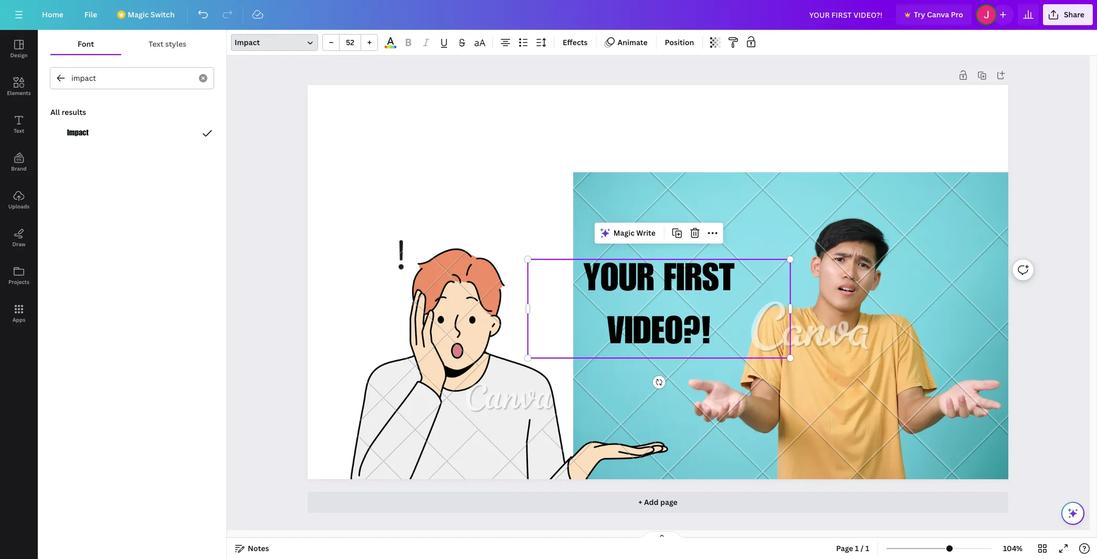 Task type: describe. For each thing, give the bounding box(es) containing it.
text styles
[[149, 39, 186, 49]]

magic for magic switch
[[128, 9, 149, 19]]

uploads
[[8, 203, 29, 210]]

impact image
[[67, 127, 89, 140]]

your
[[584, 263, 655, 301]]

show pages image
[[637, 531, 687, 539]]

side panel tab list
[[0, 30, 38, 332]]

home
[[42, 9, 63, 19]]

write
[[637, 228, 656, 238]]

color range image
[[385, 46, 396, 48]]

share button
[[1043, 4, 1093, 25]]

notes button
[[231, 540, 273, 557]]

Try "Calligraphy" or "Open Sans" search field
[[71, 68, 193, 88]]

text for text styles
[[149, 39, 164, 49]]

apps button
[[0, 295, 38, 332]]

try
[[914, 9, 926, 19]]

home link
[[34, 4, 72, 25]]

+ add page
[[639, 497, 678, 507]]

switch
[[151, 9, 175, 19]]

results
[[62, 107, 86, 117]]

file button
[[76, 4, 106, 25]]

draw
[[12, 241, 26, 248]]

draw button
[[0, 219, 38, 257]]

all results
[[50, 107, 86, 117]]

position button
[[661, 34, 699, 51]]

1 1 from the left
[[855, 544, 859, 553]]

impact
[[235, 37, 260, 47]]

effects button
[[559, 34, 592, 51]]

try canva pro
[[914, 9, 964, 19]]

projects button
[[0, 257, 38, 295]]

design
[[10, 51, 28, 59]]

2 1 from the left
[[866, 544, 870, 553]]

page
[[661, 497, 678, 507]]

104% button
[[996, 540, 1030, 557]]

notes
[[248, 544, 269, 553]]

all
[[50, 107, 60, 117]]

add
[[644, 497, 659, 507]]

magic switch button
[[110, 4, 183, 25]]

main menu bar
[[0, 0, 1098, 30]]

text for text
[[14, 127, 24, 134]]

magic for magic write
[[614, 228, 635, 238]]

your first video?!
[[584, 263, 735, 354]]



Task type: vqa. For each thing, say whether or not it's contained in the screenshot.
the left list
no



Task type: locate. For each thing, give the bounding box(es) containing it.
1 left '/'
[[855, 544, 859, 553]]

video?!
[[607, 316, 711, 354]]

– – number field
[[343, 37, 358, 47]]

file
[[84, 9, 97, 19]]

1
[[855, 544, 859, 553], [866, 544, 870, 553]]

elements button
[[0, 68, 38, 106]]

1 horizontal spatial text
[[149, 39, 164, 49]]

magic write button
[[597, 225, 660, 242]]

position
[[665, 37, 694, 47]]

design button
[[0, 30, 38, 68]]

apps
[[12, 316, 25, 323]]

1 horizontal spatial 1
[[866, 544, 870, 553]]

1 horizontal spatial magic
[[614, 228, 635, 238]]

brand
[[11, 165, 27, 172]]

text inside text styles button
[[149, 39, 164, 49]]

Design title text field
[[801, 4, 892, 25]]

text left styles
[[149, 39, 164, 49]]

animate
[[618, 37, 648, 47]]

first
[[664, 263, 735, 301]]

styles
[[165, 39, 186, 49]]

page
[[837, 544, 854, 553]]

+
[[639, 497, 643, 507]]

page 1 / 1
[[837, 544, 870, 553]]

1 right '/'
[[866, 544, 870, 553]]

magic inside main 'menu bar'
[[128, 9, 149, 19]]

1 vertical spatial text
[[14, 127, 24, 134]]

effects
[[563, 37, 588, 47]]

animate button
[[601, 34, 652, 51]]

brand button
[[0, 143, 38, 181]]

uploads button
[[0, 181, 38, 219]]

104%
[[1004, 544, 1023, 553]]

text styles button
[[121, 34, 214, 54]]

group
[[322, 34, 378, 51]]

0 horizontal spatial 1
[[855, 544, 859, 553]]

try canva pro button
[[896, 4, 972, 25]]

+ add page button
[[308, 492, 1009, 513]]

pro
[[951, 9, 964, 19]]

font
[[78, 39, 94, 49]]

text button
[[0, 106, 38, 143]]

canva assistant image
[[1067, 507, 1080, 520]]

1 vertical spatial magic
[[614, 228, 635, 238]]

magic left switch
[[128, 9, 149, 19]]

canva
[[927, 9, 950, 19]]

projects
[[8, 278, 29, 286]]

impact button
[[231, 34, 318, 51]]

0 vertical spatial magic
[[128, 9, 149, 19]]

elements
[[7, 89, 31, 97]]

share
[[1064, 9, 1085, 19]]

magic switch
[[128, 9, 175, 19]]

text up brand button on the left of the page
[[14, 127, 24, 134]]

magic left write
[[614, 228, 635, 238]]

text
[[149, 39, 164, 49], [14, 127, 24, 134]]

0 horizontal spatial magic
[[128, 9, 149, 19]]

magic write
[[614, 228, 656, 238]]

text inside text button
[[14, 127, 24, 134]]

0 vertical spatial text
[[149, 39, 164, 49]]

0 horizontal spatial text
[[14, 127, 24, 134]]

/
[[861, 544, 864, 553]]

font button
[[50, 34, 121, 54]]

magic
[[128, 9, 149, 19], [614, 228, 635, 238]]



